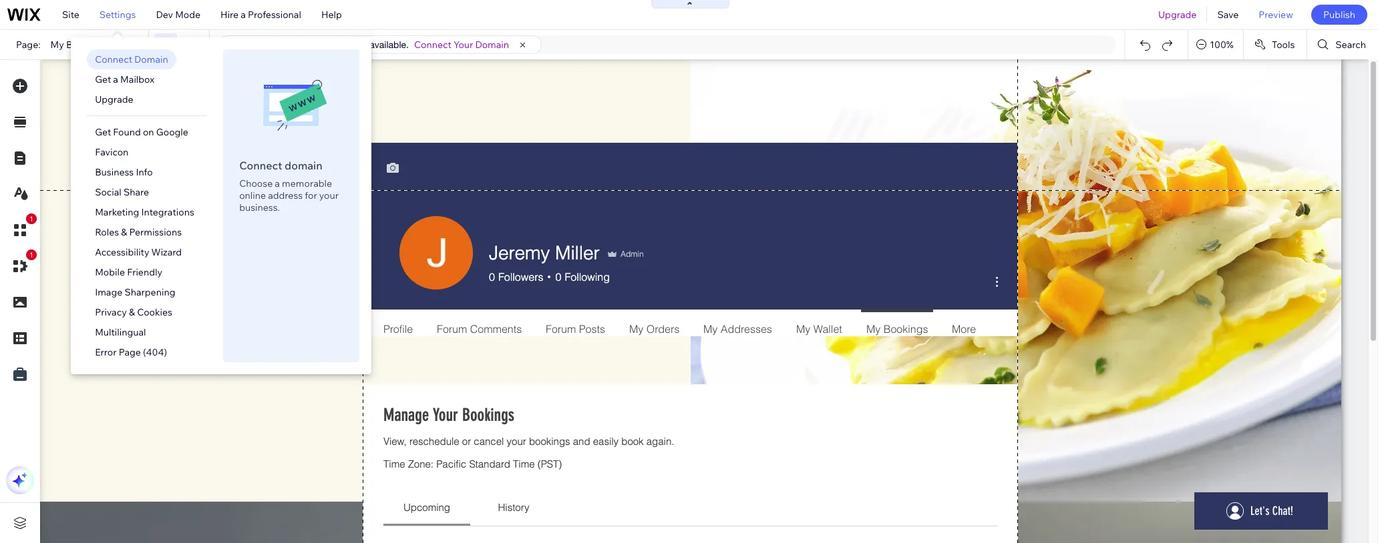 Task type: describe. For each thing, give the bounding box(es) containing it.
choose
[[239, 178, 273, 190]]

publish button
[[1312, 5, 1368, 25]]

image sharpening
[[95, 287, 175, 299]]

on
[[143, 126, 154, 138]]

professional
[[248, 9, 301, 21]]

my bookings
[[51, 39, 107, 51]]

& for roles
[[121, 227, 127, 239]]

friendly
[[127, 267, 162, 279]]

tools
[[1272, 39, 1295, 51]]

betweenimagination.com
[[245, 39, 357, 51]]

cookies
[[137, 307, 172, 319]]

integrations
[[141, 207, 194, 219]]

online
[[239, 190, 266, 202]]

search
[[1336, 39, 1367, 51]]

get a mailbox
[[95, 74, 154, 86]]

is available. connect your domain
[[360, 39, 509, 51]]

dev
[[156, 9, 173, 21]]

get found on google
[[95, 126, 188, 138]]

get for get a mailbox
[[95, 74, 111, 86]]

share
[[124, 186, 149, 198]]

memorable
[[282, 178, 332, 190]]

available.
[[370, 39, 409, 50]]

roles & permissions
[[95, 227, 182, 239]]

address
[[268, 190, 303, 202]]

multilingual
[[95, 327, 146, 339]]

preview
[[1259, 9, 1294, 21]]

connect for domain
[[95, 53, 132, 65]]

dev mode
[[156, 9, 201, 21]]

a for professional
[[241, 9, 246, 21]]

tools button
[[1244, 30, 1307, 59]]

settings
[[99, 9, 136, 21]]

(404)
[[143, 347, 167, 359]]

for
[[305, 190, 317, 202]]

hire
[[221, 9, 239, 21]]

found
[[113, 126, 141, 138]]

social share
[[95, 186, 149, 198]]

mode
[[175, 9, 201, 21]]

my
[[51, 39, 64, 51]]

error
[[95, 347, 117, 359]]

accessibility wizard
[[95, 247, 182, 259]]

image
[[95, 287, 123, 299]]



Task type: locate. For each thing, give the bounding box(es) containing it.
permissions
[[129, 227, 182, 239]]

page
[[119, 347, 141, 359]]

business
[[95, 166, 134, 178]]

1 horizontal spatial connect
[[239, 159, 282, 172]]

is
[[360, 39, 367, 50]]

0 vertical spatial 1 button
[[6, 214, 37, 245]]

mobile friendly
[[95, 267, 162, 279]]

a inside connect domain choose a memorable online address for your business.
[[275, 178, 280, 190]]

connect left the your
[[414, 39, 452, 51]]

&
[[121, 227, 127, 239], [129, 307, 135, 319]]

business info
[[95, 166, 153, 178]]

a right the hire on the left top of page
[[241, 9, 246, 21]]

info
[[136, 166, 153, 178]]

1 vertical spatial 1
[[29, 251, 33, 259]]

privacy
[[95, 307, 127, 319]]

roles
[[95, 227, 119, 239]]

domain up mailbox
[[134, 53, 168, 65]]

1
[[29, 215, 33, 223], [29, 251, 33, 259]]

favicon
[[95, 146, 129, 158]]

1 horizontal spatial &
[[129, 307, 135, 319]]

preview button
[[1249, 0, 1304, 29]]

privacy & cookies
[[95, 307, 172, 319]]

upgrade down get a mailbox
[[95, 94, 133, 106]]

0 vertical spatial connect
[[414, 39, 452, 51]]

social
[[95, 186, 122, 198]]

0 vertical spatial &
[[121, 227, 127, 239]]

0 vertical spatial a
[[241, 9, 246, 21]]

domain
[[475, 39, 509, 51], [134, 53, 168, 65]]

2 1 button from the top
[[6, 250, 37, 281]]

& down image sharpening
[[129, 307, 135, 319]]

sharpening
[[125, 287, 175, 299]]

1 1 from the top
[[29, 215, 33, 223]]

your
[[319, 190, 339, 202]]

site
[[62, 9, 79, 21]]

wizard
[[151, 247, 182, 259]]

0 horizontal spatial upgrade
[[95, 94, 133, 106]]

1 1 button from the top
[[6, 214, 37, 245]]

hire a professional
[[221, 9, 301, 21]]

1 vertical spatial &
[[129, 307, 135, 319]]

0 vertical spatial get
[[95, 74, 111, 86]]

2 horizontal spatial connect
[[414, 39, 452, 51]]

1 button
[[6, 214, 37, 245], [6, 250, 37, 281]]

& right roles
[[121, 227, 127, 239]]

connect up get a mailbox
[[95, 53, 132, 65]]

0 vertical spatial domain
[[475, 39, 509, 51]]

get for get found on google
[[95, 126, 111, 138]]

1 horizontal spatial upgrade
[[1159, 9, 1197, 21]]

connect for domain
[[239, 159, 282, 172]]

error page (404)
[[95, 347, 167, 359]]

0 vertical spatial upgrade
[[1159, 9, 1197, 21]]

1 vertical spatial upgrade
[[95, 94, 133, 106]]

a for mailbox
[[113, 74, 118, 86]]

google
[[156, 126, 188, 138]]

upgrade up 100% 'button'
[[1159, 9, 1197, 21]]

connect inside connect domain choose a memorable online address for your business.
[[239, 159, 282, 172]]

your
[[454, 39, 473, 51]]

1 vertical spatial get
[[95, 126, 111, 138]]

1 vertical spatial 1 button
[[6, 250, 37, 281]]

a
[[241, 9, 246, 21], [113, 74, 118, 86], [275, 178, 280, 190]]

1 vertical spatial connect
[[95, 53, 132, 65]]

1 vertical spatial a
[[113, 74, 118, 86]]

0 horizontal spatial domain
[[134, 53, 168, 65]]

search button
[[1308, 30, 1379, 59]]

get left mailbox
[[95, 74, 111, 86]]

a right choose on the left top
[[275, 178, 280, 190]]

mobile
[[95, 267, 125, 279]]

0 horizontal spatial a
[[113, 74, 118, 86]]

100% button
[[1189, 30, 1244, 59]]

connect
[[414, 39, 452, 51], [95, 53, 132, 65], [239, 159, 282, 172]]

connect domain choose a memorable online address for your business.
[[239, 159, 339, 214]]

domain right the your
[[475, 39, 509, 51]]

1 vertical spatial domain
[[134, 53, 168, 65]]

1 get from the top
[[95, 74, 111, 86]]

0 horizontal spatial &
[[121, 227, 127, 239]]

bookings
[[66, 39, 107, 51]]

marketing
[[95, 207, 139, 219]]

upgrade
[[1159, 9, 1197, 21], [95, 94, 133, 106]]

1 horizontal spatial a
[[241, 9, 246, 21]]

help
[[321, 9, 342, 21]]

save
[[1218, 9, 1239, 21]]

save button
[[1208, 0, 1249, 29]]

1 horizontal spatial domain
[[475, 39, 509, 51]]

get
[[95, 74, 111, 86], [95, 126, 111, 138]]

2 vertical spatial connect
[[239, 159, 282, 172]]

marketing integrations
[[95, 207, 194, 219]]

2 vertical spatial a
[[275, 178, 280, 190]]

2 1 from the top
[[29, 251, 33, 259]]

a left mailbox
[[113, 74, 118, 86]]

connect domain
[[95, 53, 168, 65]]

accessibility
[[95, 247, 149, 259]]

get up favicon
[[95, 126, 111, 138]]

publish
[[1324, 9, 1356, 21]]

& for privacy
[[129, 307, 135, 319]]

100%
[[1210, 39, 1234, 51]]

mailbox
[[120, 74, 154, 86]]

2 get from the top
[[95, 126, 111, 138]]

business.
[[239, 202, 280, 214]]

0 horizontal spatial connect
[[95, 53, 132, 65]]

0 vertical spatial 1
[[29, 215, 33, 223]]

domain
[[285, 159, 323, 172]]

2 horizontal spatial a
[[275, 178, 280, 190]]

connect up choose on the left top
[[239, 159, 282, 172]]



Task type: vqa. For each thing, say whether or not it's contained in the screenshot.
Form Background
no



